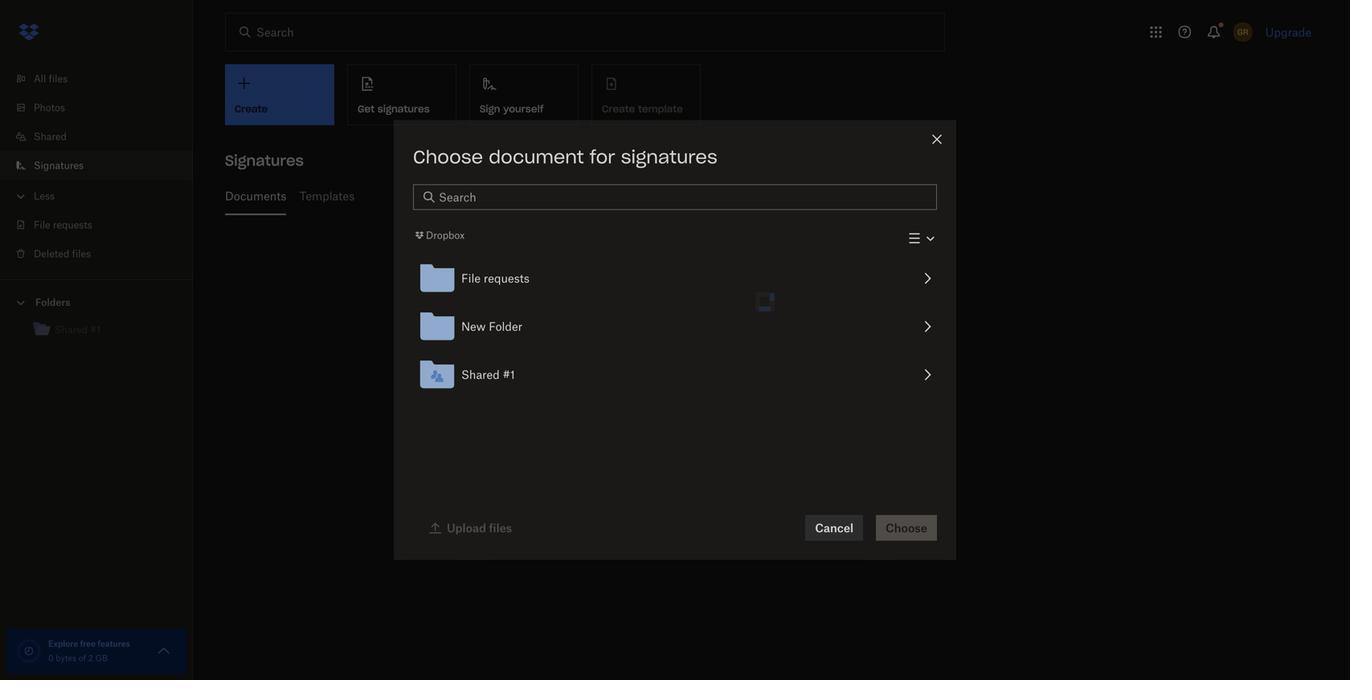 Task type: vqa. For each thing, say whether or not it's contained in the screenshot.
Only you have access
no



Task type: describe. For each thing, give the bounding box(es) containing it.
shared #1
[[461, 368, 515, 382]]

document
[[489, 146, 584, 168]]

deleted files link
[[13, 239, 193, 268]]

sign
[[480, 103, 500, 115]]

file requests link
[[13, 211, 193, 239]]

less image
[[13, 188, 29, 205]]

yourself
[[503, 103, 544, 115]]

files for deleted files
[[72, 248, 91, 260]]

templates tab
[[299, 177, 355, 215]]

signatures inside button
[[378, 103, 430, 115]]

bytes
[[56, 654, 76, 664]]

shared #1 button
[[413, 351, 937, 399]]

quota usage element
[[16, 639, 42, 665]]

file inside file requests button
[[461, 272, 481, 285]]

dropbox link
[[413, 227, 465, 243]]

row group inside choose document for signatures dialog
[[413, 255, 937, 399]]

choose document for signatures dialog
[[394, 120, 956, 561]]

cancel button
[[805, 516, 863, 541]]

signatures inside list item
[[34, 160, 84, 172]]

gb
[[95, 654, 108, 664]]

signatures inside dialog
[[621, 146, 718, 168]]

#1
[[503, 368, 515, 382]]

all files link
[[13, 64, 193, 93]]

explore
[[48, 639, 78, 649]]

new
[[461, 320, 486, 334]]

upload files button
[[420, 516, 522, 541]]

signatures list item
[[0, 151, 193, 180]]

folders button
[[0, 290, 193, 314]]

requests inside button
[[484, 272, 530, 285]]

all
[[34, 73, 46, 85]]

folder
[[489, 320, 522, 334]]

documents tab
[[225, 177, 286, 215]]

photos link
[[13, 93, 193, 122]]



Task type: locate. For each thing, give the bounding box(es) containing it.
0 horizontal spatial signatures
[[34, 160, 84, 172]]

shared down photos
[[34, 131, 67, 143]]

new folder button
[[413, 303, 937, 351]]

dropbox
[[426, 229, 465, 241]]

upgrade
[[1266, 25, 1312, 39]]

folders
[[35, 297, 70, 309]]

0 vertical spatial requests
[[53, 219, 92, 231]]

0 vertical spatial file requests
[[34, 219, 92, 231]]

1 horizontal spatial shared
[[461, 368, 500, 382]]

file requests up new folder
[[461, 272, 530, 285]]

dropbox image
[[13, 16, 45, 48]]

1 horizontal spatial requests
[[484, 272, 530, 285]]

explore free features 0 bytes of 2 gb
[[48, 639, 130, 664]]

for
[[590, 146, 615, 168]]

file down less
[[34, 219, 50, 231]]

shared for shared
[[34, 131, 67, 143]]

shared left #1
[[461, 368, 500, 382]]

signatures right get
[[378, 103, 430, 115]]

file requests inside file requests link
[[34, 219, 92, 231]]

files inside button
[[489, 522, 512, 535]]

0 vertical spatial signatures
[[378, 103, 430, 115]]

0 horizontal spatial signatures
[[378, 103, 430, 115]]

2
[[88, 654, 93, 664]]

1 horizontal spatial signatures
[[621, 146, 718, 168]]

get
[[358, 103, 375, 115]]

upload
[[447, 522, 486, 535]]

upgrade link
[[1266, 25, 1312, 39]]

files right the deleted
[[72, 248, 91, 260]]

0
[[48, 654, 54, 664]]

get signatures
[[358, 103, 430, 115]]

file up new
[[461, 272, 481, 285]]

row group containing file requests
[[413, 255, 937, 399]]

file requests up "deleted files"
[[34, 219, 92, 231]]

shared inside shared #1 button
[[461, 368, 500, 382]]

less
[[34, 190, 55, 202]]

1 horizontal spatial signatures
[[225, 151, 304, 170]]

signatures link
[[13, 151, 193, 180]]

documents
[[225, 189, 286, 203]]

files right upload
[[489, 522, 512, 535]]

1 vertical spatial files
[[72, 248, 91, 260]]

1 vertical spatial requests
[[484, 272, 530, 285]]

1 horizontal spatial file
[[461, 272, 481, 285]]

0 vertical spatial file
[[34, 219, 50, 231]]

file requests
[[34, 219, 92, 231], [461, 272, 530, 285]]

signatures up search text field
[[621, 146, 718, 168]]

features
[[98, 639, 130, 649]]

0 horizontal spatial files
[[49, 73, 68, 85]]

requests up folder
[[484, 272, 530, 285]]

of
[[79, 654, 86, 664]]

signatures
[[378, 103, 430, 115], [621, 146, 718, 168]]

2 vertical spatial files
[[489, 522, 512, 535]]

shared for shared #1
[[461, 368, 500, 382]]

tab list containing documents
[[225, 177, 1305, 215]]

1 vertical spatial file
[[461, 272, 481, 285]]

0 horizontal spatial requests
[[53, 219, 92, 231]]

shared inside shared link
[[34, 131, 67, 143]]

templates
[[299, 189, 355, 203]]

signatures
[[225, 151, 304, 170], [34, 160, 84, 172]]

deleted
[[34, 248, 69, 260]]

0 horizontal spatial shared
[[34, 131, 67, 143]]

1 vertical spatial file requests
[[461, 272, 530, 285]]

requests up "deleted files"
[[53, 219, 92, 231]]

0 horizontal spatial file requests
[[34, 219, 92, 231]]

1 horizontal spatial files
[[72, 248, 91, 260]]

files for all files
[[49, 73, 68, 85]]

0 vertical spatial files
[[49, 73, 68, 85]]

1 vertical spatial shared
[[461, 368, 500, 382]]

1 horizontal spatial file requests
[[461, 272, 530, 285]]

free
[[80, 639, 96, 649]]

photos
[[34, 102, 65, 114]]

requests
[[53, 219, 92, 231], [484, 272, 530, 285]]

choose document for signatures
[[413, 146, 718, 168]]

choose
[[413, 146, 483, 168]]

shared
[[34, 131, 67, 143], [461, 368, 500, 382]]

tab list
[[225, 177, 1305, 215]]

list
[[0, 55, 193, 280]]

file inside file requests link
[[34, 219, 50, 231]]

signatures up less
[[34, 160, 84, 172]]

files
[[49, 73, 68, 85], [72, 248, 91, 260], [489, 522, 512, 535]]

upload files
[[447, 522, 512, 535]]

file
[[34, 219, 50, 231], [461, 272, 481, 285]]

files for upload files
[[489, 522, 512, 535]]

Search text field
[[439, 188, 927, 206]]

files right all at the left top of page
[[49, 73, 68, 85]]

2 horizontal spatial files
[[489, 522, 512, 535]]

0 horizontal spatial file
[[34, 219, 50, 231]]

sign yourself button
[[469, 64, 579, 125]]

1 vertical spatial signatures
[[621, 146, 718, 168]]

new folder
[[461, 320, 522, 334]]

cancel
[[815, 522, 854, 535]]

get signatures button
[[347, 64, 456, 125]]

file requests inside file requests button
[[461, 272, 530, 285]]

all files
[[34, 73, 68, 85]]

shared link
[[13, 122, 193, 151]]

requests inside list
[[53, 219, 92, 231]]

sign yourself
[[480, 103, 544, 115]]

file requests button
[[413, 255, 937, 303]]

0 vertical spatial shared
[[34, 131, 67, 143]]

list containing all files
[[0, 55, 193, 280]]

deleted files
[[34, 248, 91, 260]]

signatures up documents
[[225, 151, 304, 170]]

row group
[[413, 255, 937, 399]]



